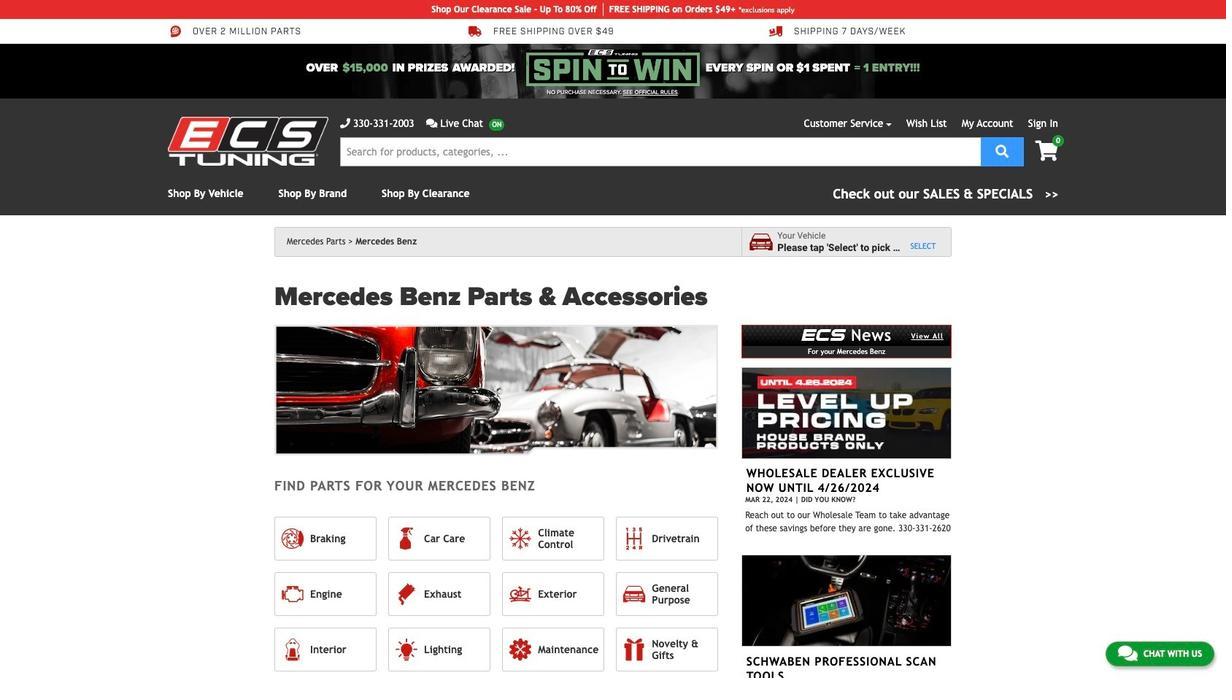 Task type: describe. For each thing, give the bounding box(es) containing it.
search image
[[996, 144, 1010, 157]]

wholesale dealer exclusive now until 4/26/2024 image
[[742, 367, 952, 459]]

Search text field
[[340, 137, 982, 167]]

schwaben professional scan tools image
[[742, 555, 952, 647]]

0 vertical spatial comments image
[[426, 118, 438, 129]]



Task type: locate. For each thing, give the bounding box(es) containing it.
shopping cart image
[[1036, 141, 1059, 161]]

ecs tuning image
[[168, 117, 329, 166]]

mercedes benz banner image image
[[275, 325, 719, 455]]

phone image
[[340, 118, 351, 129]]

comments image
[[426, 118, 438, 129], [1119, 645, 1138, 662]]

1 horizontal spatial comments image
[[1119, 645, 1138, 662]]

0 horizontal spatial comments image
[[426, 118, 438, 129]]

1 vertical spatial comments image
[[1119, 645, 1138, 662]]

ecs tuning 'spin to win' contest logo image
[[526, 50, 700, 86]]



Task type: vqa. For each thing, say whether or not it's contained in the screenshot.
"shopping cart" image at the right top of page
yes



